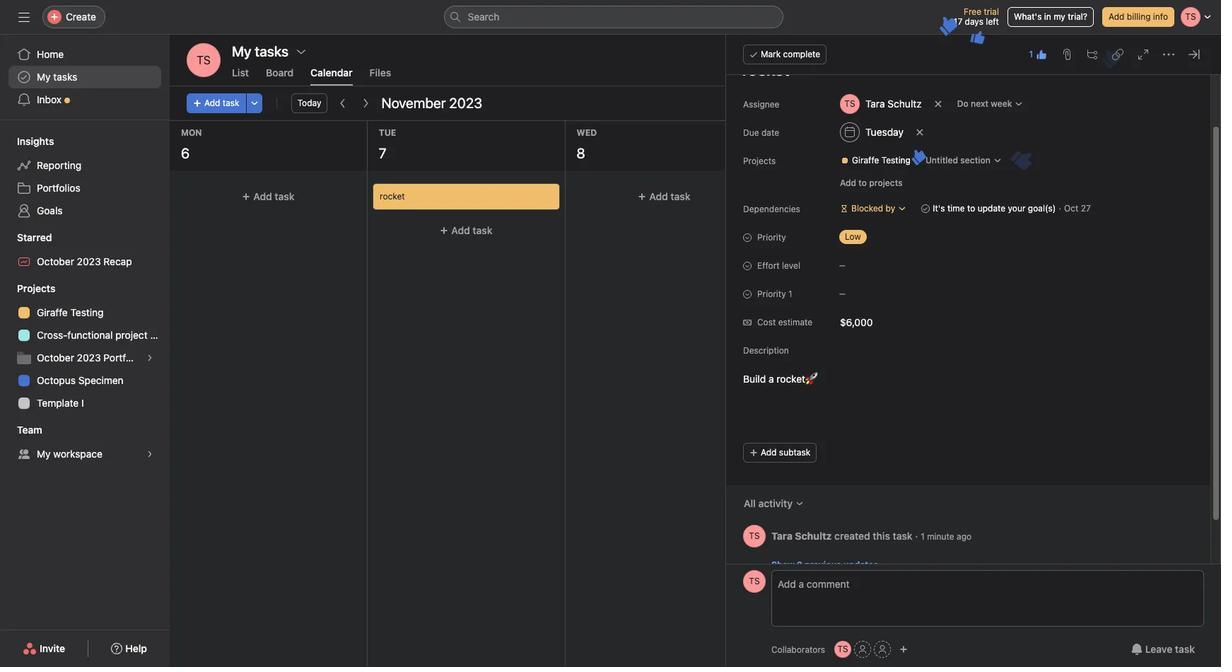 Task type: vqa. For each thing, say whether or not it's contained in the screenshot.
date
yes



Task type: locate. For each thing, give the bounding box(es) containing it.
schultz
[[888, 98, 922, 110], [796, 530, 832, 542]]

show
[[772, 560, 795, 570]]

giraffe testing link
[[836, 154, 917, 168], [8, 301, 161, 324]]

my for my workspace
[[37, 448, 51, 460]]

1 vertical spatial october
[[37, 352, 74, 364]]

collaborators
[[772, 644, 826, 655]]

list
[[232, 67, 249, 79]]

2023 inside projects element
[[77, 352, 101, 364]]

october inside projects element
[[37, 352, 74, 364]]

1 vertical spatial 2023
[[77, 255, 101, 267]]

— down low
[[840, 261, 846, 270]]

workspace
[[53, 448, 103, 460]]

goals
[[37, 204, 63, 217]]

1 horizontal spatial 1
[[921, 531, 925, 542]]

1 vertical spatial my
[[37, 448, 51, 460]]

main content containing tara schultz
[[727, 13, 1211, 615]]

insights button
[[0, 134, 54, 149]]

1 down 'level'
[[789, 289, 793, 299]]

global element
[[0, 35, 170, 120]]

schultz for tara schultz created this task · 1 minute ago
[[796, 530, 832, 542]]

2023 for november 2023
[[449, 95, 483, 111]]

0 vertical spatial testing
[[882, 155, 911, 166]]

projects down due date
[[744, 156, 776, 166]]

mon
[[181, 127, 202, 138]]

today
[[298, 98, 322, 108]]

priority down dependencies
[[758, 232, 787, 243]]

add task
[[204, 98, 240, 108], [254, 190, 295, 202], [649, 190, 691, 202], [847, 190, 889, 202], [451, 224, 493, 236]]

giraffe up cross- on the left of page
[[37, 306, 68, 318]]

2 horizontal spatial 1
[[1030, 49, 1034, 59]]

attachments: add a file to this task, rocket image
[[1062, 49, 1073, 60]]

team
[[17, 424, 42, 436]]

octopus specimen
[[37, 374, 124, 386]]

tara for tara schultz created this task · 1 minute ago
[[772, 530, 793, 542]]

1 vertical spatial giraffe testing link
[[8, 301, 161, 324]]

0 horizontal spatial giraffe testing link
[[8, 301, 161, 324]]

add subtask button
[[744, 443, 817, 463]]

projects button
[[0, 282, 55, 296]]

trial
[[985, 6, 1000, 17]]

projects inside rocket dialog
[[744, 156, 776, 166]]

create button
[[42, 6, 105, 28]]

giraffe testing link inside projects element
[[8, 301, 161, 324]]

1 horizontal spatial schultz
[[888, 98, 922, 110]]

add
[[1109, 11, 1125, 22], [204, 98, 220, 108], [841, 178, 857, 188], [254, 190, 272, 202], [649, 190, 668, 202], [847, 190, 866, 202], [451, 224, 470, 236], [761, 447, 777, 458]]

1 right ·
[[921, 531, 925, 542]]

1 vertical spatial —
[[840, 289, 846, 298]]

priority
[[758, 232, 787, 243], [758, 289, 787, 299]]

0 horizontal spatial tara
[[772, 530, 793, 542]]

1 my from the top
[[37, 71, 51, 83]]

giraffe
[[853, 155, 880, 166], [37, 306, 68, 318]]

1 vertical spatial testing
[[70, 306, 104, 318]]

october 2023 portfolio link
[[8, 347, 161, 369]]

2 — from the top
[[840, 289, 846, 298]]

thu 9
[[775, 127, 794, 161]]

1 — from the top
[[840, 261, 846, 270]]

blocked by
[[852, 203, 896, 214]]

thu
[[775, 127, 794, 138]]

leave
[[1146, 643, 1173, 655]]

— inside popup button
[[840, 261, 846, 270]]

giraffe testing link inside main content
[[836, 154, 917, 168]]

files
[[370, 67, 391, 79]]

projects inside dropdown button
[[17, 282, 55, 294]]

0 vertical spatial giraffe testing link
[[836, 154, 917, 168]]

testing inside main content
[[882, 155, 911, 166]]

— for priority 1
[[840, 289, 846, 298]]

tuesday
[[866, 126, 904, 138]]

2 vertical spatial 2023
[[77, 352, 101, 364]]

ts inside main content
[[750, 531, 760, 541]]

0 vertical spatial priority
[[758, 232, 787, 243]]

0 horizontal spatial giraffe
[[37, 306, 68, 318]]

— button
[[834, 284, 919, 304]]

6
[[181, 145, 190, 161]]

2023 left recap
[[77, 255, 101, 267]]

main content
[[727, 13, 1211, 615]]

to left projects at the top of page
[[859, 178, 868, 188]]

ts button inside main content
[[744, 525, 766, 548]]

add subtask image
[[1088, 49, 1099, 60]]

left
[[987, 16, 1000, 27]]

add billing info button
[[1103, 7, 1175, 27]]

9
[[775, 145, 784, 161]]

activity
[[759, 497, 793, 509]]

list link
[[232, 67, 249, 86]]

october inside starred element
[[37, 255, 74, 267]]

previous week image
[[338, 98, 349, 109]]

0 horizontal spatial 1
[[789, 289, 793, 299]]

giraffe up the add to projects
[[853, 155, 880, 166]]

recap
[[104, 255, 132, 267]]

minute
[[928, 531, 955, 542]]

giraffe testing up projects at the top of page
[[853, 155, 911, 166]]

1 vertical spatial giraffe testing
[[37, 306, 104, 318]]

tara inside dropdown button
[[866, 98, 886, 110]]

cross-functional project plan link
[[8, 324, 170, 347]]

billing
[[1128, 11, 1152, 22]]

my inside teams element
[[37, 448, 51, 460]]

task
[[223, 98, 240, 108], [275, 190, 295, 202], [671, 190, 691, 202], [869, 190, 889, 202], [473, 224, 493, 236], [893, 530, 913, 542], [1176, 643, 1196, 655]]

0 vertical spatial 1
[[1030, 49, 1034, 59]]

0 horizontal spatial giraffe testing
[[37, 306, 104, 318]]

2023 right november
[[449, 95, 483, 111]]

— down — popup button
[[840, 289, 846, 298]]

my down team at the left bottom
[[37, 448, 51, 460]]

october for october 2023 recap
[[37, 255, 74, 267]]

my
[[1054, 11, 1066, 22]]

testing up functional
[[70, 306, 104, 318]]

2023 down cross-functional project plan link
[[77, 352, 101, 364]]

0 horizontal spatial projects
[[17, 282, 55, 294]]

help
[[125, 642, 147, 655]]

0 vertical spatial tara
[[866, 98, 886, 110]]

1 horizontal spatial giraffe
[[853, 155, 880, 166]]

2 my from the top
[[37, 448, 51, 460]]

ts button down all
[[744, 525, 766, 548]]

october 2023 portfolio
[[37, 352, 142, 364]]

ts for ts button left of show
[[750, 576, 760, 587]]

0 horizontal spatial testing
[[70, 306, 104, 318]]

show 2 previous updates
[[772, 560, 879, 570]]

1 horizontal spatial tara
[[866, 98, 886, 110]]

1 vertical spatial giraffe
[[37, 306, 68, 318]]

1 vertical spatial tara
[[772, 530, 793, 542]]

giraffe testing up cross- on the left of page
[[37, 306, 104, 318]]

2 vertical spatial 1
[[921, 531, 925, 542]]

— inside dropdown button
[[840, 289, 846, 298]]

team button
[[0, 423, 42, 437]]

1 vertical spatial projects
[[17, 282, 55, 294]]

wed
[[577, 127, 597, 138]]

schultz inside dropdown button
[[888, 98, 922, 110]]

your
[[1009, 203, 1026, 214]]

insights element
[[0, 129, 170, 225]]

template
[[37, 397, 79, 409]]

ts button
[[187, 43, 221, 77], [744, 525, 766, 548], [744, 570, 766, 593], [835, 641, 852, 658]]

1 left attachments: add a file to this task, rocket image
[[1030, 49, 1034, 59]]

effort level
[[758, 260, 801, 271]]

projects up cross- on the left of page
[[17, 282, 55, 294]]

priority for priority
[[758, 232, 787, 243]]

priority down effort
[[758, 289, 787, 299]]

mark complete
[[761, 49, 821, 59]]

copy task link image
[[1113, 49, 1124, 60]]

october down starred
[[37, 255, 74, 267]]

1 vertical spatial schultz
[[796, 530, 832, 542]]

tara
[[866, 98, 886, 110], [772, 530, 793, 542]]

search button
[[444, 6, 784, 28]]

october up octopus
[[37, 352, 74, 364]]

a
[[769, 373, 775, 385]]

tara up tuesday dropdown button
[[866, 98, 886, 110]]

1 horizontal spatial giraffe testing
[[853, 155, 911, 166]]

inbox
[[37, 93, 62, 105]]

1 horizontal spatial giraffe testing link
[[836, 154, 917, 168]]

0 vertical spatial my
[[37, 71, 51, 83]]

giraffe inside rocket dialog
[[853, 155, 880, 166]]

cross-
[[37, 329, 67, 341]]

projects
[[744, 156, 776, 166], [17, 282, 55, 294]]

untitled section
[[926, 155, 991, 166]]

description
[[744, 345, 790, 356]]

ts for ts button to the right of collaborators
[[838, 644, 849, 655]]

2 priority from the top
[[758, 289, 787, 299]]

0 horizontal spatial to
[[859, 178, 868, 188]]

create
[[66, 11, 96, 23]]

what's
[[1015, 11, 1043, 22]]

my inside global element
[[37, 71, 51, 83]]

to right time
[[968, 203, 976, 214]]

wed 8
[[577, 127, 597, 161]]

2 october from the top
[[37, 352, 74, 364]]

hide sidebar image
[[18, 11, 30, 23]]

0 vertical spatial to
[[859, 178, 868, 188]]

oct 27
[[1065, 203, 1092, 214]]

giraffe testing link up functional
[[8, 301, 161, 324]]

tara schultz created this task · 1 minute ago
[[772, 530, 972, 542]]

main content inside rocket dialog
[[727, 13, 1211, 615]]

sun
[[1197, 127, 1215, 138]]

tara up show
[[772, 530, 793, 542]]

0 vertical spatial 2023
[[449, 95, 483, 111]]

2
[[798, 560, 803, 570]]

ts button left list
[[187, 43, 221, 77]]

1 priority from the top
[[758, 232, 787, 243]]

clear due date image
[[916, 128, 925, 137]]

1 october from the top
[[37, 255, 74, 267]]

ts button right collaborators
[[835, 641, 852, 658]]

Cost estimate text field
[[834, 309, 1004, 335]]

previous
[[805, 560, 842, 570]]

more actions image
[[250, 99, 259, 108]]

0 horizontal spatial schultz
[[796, 530, 832, 542]]

0 vertical spatial projects
[[744, 156, 776, 166]]

0 vertical spatial giraffe testing
[[853, 155, 911, 166]]

invite
[[40, 642, 65, 655]]

10
[[973, 145, 988, 161]]

—
[[840, 261, 846, 270], [840, 289, 846, 298]]

1 button
[[1026, 45, 1052, 64]]

1 vertical spatial priority
[[758, 289, 787, 299]]

2023 inside starred element
[[77, 255, 101, 267]]

add task button
[[187, 93, 246, 113], [175, 184, 361, 209], [571, 184, 757, 209], [769, 184, 955, 209], [373, 218, 559, 243]]

priority for priority 1
[[758, 289, 787, 299]]

starred element
[[0, 225, 170, 276]]

assignee
[[744, 99, 780, 110]]

schultz up the previous
[[796, 530, 832, 542]]

0 vertical spatial giraffe
[[853, 155, 880, 166]]

1 horizontal spatial projects
[[744, 156, 776, 166]]

— for effort level
[[840, 261, 846, 270]]

0 vertical spatial —
[[840, 261, 846, 270]]

tuesday button
[[834, 120, 911, 145]]

0 vertical spatial october
[[37, 255, 74, 267]]

testing up projects at the top of page
[[882, 155, 911, 166]]

1 vertical spatial to
[[968, 203, 976, 214]]

my left "tasks"
[[37, 71, 51, 83]]

0 vertical spatial schultz
[[888, 98, 922, 110]]

projects
[[870, 178, 903, 188]]

giraffe testing inside projects element
[[37, 306, 104, 318]]

schultz up the clear due date image
[[888, 98, 922, 110]]

1 horizontal spatial testing
[[882, 155, 911, 166]]

my tasks
[[232, 43, 289, 59]]

giraffe testing link up the add to projects
[[836, 154, 917, 168]]



Task type: describe. For each thing, give the bounding box(es) containing it.
effort
[[758, 260, 780, 271]]

2023 for october 2023 recap
[[77, 255, 101, 267]]

help button
[[102, 636, 156, 662]]

ts button left show
[[744, 570, 766, 593]]

next week image
[[360, 98, 372, 109]]

project
[[116, 329, 148, 341]]

giraffe testing inside main content
[[853, 155, 911, 166]]

complete
[[784, 49, 821, 59]]

close details image
[[1189, 49, 1201, 60]]

leave task button
[[1123, 637, 1205, 662]]

today button
[[291, 93, 328, 113]]

2023 for october 2023 portfolio
[[77, 352, 101, 364]]

november 2023
[[382, 95, 483, 111]]

specimen
[[78, 374, 124, 386]]

calendar
[[311, 67, 353, 79]]

october for october 2023 portfolio
[[37, 352, 74, 364]]

17
[[954, 16, 963, 27]]

tara schultz button
[[834, 91, 929, 117]]

ts for ts button left of list
[[197, 54, 211, 67]]

add to projects
[[841, 178, 903, 188]]

search list box
[[444, 6, 784, 28]]

rocket
[[380, 191, 405, 202]]

plan
[[150, 329, 170, 341]]

to inside button
[[859, 178, 868, 188]]

giraffe inside projects element
[[37, 306, 68, 318]]

october 2023 recap
[[37, 255, 132, 267]]

week
[[992, 98, 1013, 109]]

8
[[577, 145, 586, 161]]

add to projects button
[[834, 173, 910, 193]]

low
[[846, 231, 862, 242]]

octopus specimen link
[[8, 369, 161, 392]]

due date
[[744, 127, 780, 138]]

ago
[[957, 531, 972, 542]]

1 inside button
[[1030, 49, 1034, 59]]

what's in my trial?
[[1015, 11, 1088, 22]]

level
[[783, 260, 801, 271]]

see details, october 2023 portfolio image
[[146, 354, 154, 362]]

mark complete button
[[744, 45, 827, 64]]

projects element
[[0, 276, 170, 417]]

all activity button
[[735, 491, 814, 517]]

subtask
[[780, 447, 811, 458]]

insights
[[17, 135, 54, 147]]

low button
[[834, 227, 919, 247]]

dependencies
[[744, 204, 801, 214]]

priority 1
[[758, 289, 793, 299]]

my for my tasks
[[37, 71, 51, 83]]

octopus
[[37, 374, 76, 386]]

do
[[958, 98, 969, 109]]

invite button
[[13, 636, 74, 662]]

tara schultz link
[[772, 530, 832, 542]]

untitled
[[926, 155, 959, 166]]

see details, my workspace image
[[146, 450, 154, 459]]

remove assignee image
[[934, 100, 943, 108]]

tue
[[379, 127, 396, 138]]

tue 7
[[379, 127, 396, 161]]

blocked by button
[[834, 199, 914, 219]]

rocket dialog
[[727, 13, 1222, 667]]

do next week button
[[951, 94, 1031, 114]]

cost estimate
[[758, 317, 813, 328]]

cross-functional project plan
[[37, 329, 170, 341]]

days
[[966, 16, 984, 27]]

october 2023 recap link
[[8, 250, 161, 273]]

tara schultz
[[866, 98, 922, 110]]

remove task from giraffe testing element
[[1012, 151, 1032, 171]]

it's
[[933, 203, 946, 214]]

due
[[744, 127, 760, 138]]

12
[[1197, 145, 1211, 161]]

full screen image
[[1138, 49, 1150, 60]]

search
[[468, 11, 500, 23]]

template i link
[[8, 392, 161, 415]]

1 vertical spatial 1
[[789, 289, 793, 299]]

in
[[1045, 11, 1052, 22]]

all
[[744, 497, 756, 509]]

calendar link
[[311, 67, 353, 86]]

— button
[[834, 255, 919, 275]]

teams element
[[0, 417, 170, 468]]

this
[[873, 530, 891, 542]]

testing inside projects element
[[70, 306, 104, 318]]

more actions for this task image
[[1164, 49, 1175, 60]]

template i
[[37, 397, 84, 409]]

free
[[964, 6, 982, 17]]

inbox link
[[8, 88, 161, 111]]

oct
[[1065, 203, 1079, 214]]

portfolio
[[104, 352, 142, 364]]

functional
[[67, 329, 113, 341]]

tasks
[[53, 71, 77, 83]]

show 2 previous updates button
[[727, 553, 1211, 572]]

trial?
[[1069, 11, 1088, 22]]

my tasks link
[[8, 66, 161, 88]]

remove task from giraffe testing image
[[1017, 156, 1026, 165]]

files link
[[370, 67, 391, 86]]

updates
[[844, 560, 879, 570]]

home link
[[8, 43, 161, 66]]

tara for tara schultz
[[866, 98, 886, 110]]

update
[[978, 203, 1006, 214]]

task inside button
[[1176, 643, 1196, 655]]

goals link
[[8, 200, 161, 222]]

estimate
[[779, 317, 813, 328]]

schultz for tara schultz
[[888, 98, 922, 110]]

leave task
[[1146, 643, 1196, 655]]

ts for ts button inside main content
[[750, 531, 760, 541]]

mark
[[761, 49, 781, 59]]

1 horizontal spatial to
[[968, 203, 976, 214]]

build
[[744, 373, 766, 385]]

1 inside tara schultz created this task · 1 minute ago
[[921, 531, 925, 542]]

all activity
[[744, 497, 793, 509]]

it's time to update your goal(s)
[[933, 203, 1057, 214]]

show options image
[[296, 46, 307, 57]]

starred
[[17, 231, 52, 243]]

next
[[971, 98, 989, 109]]

add or remove collaborators image
[[900, 645, 909, 654]]

reporting link
[[8, 154, 161, 177]]



